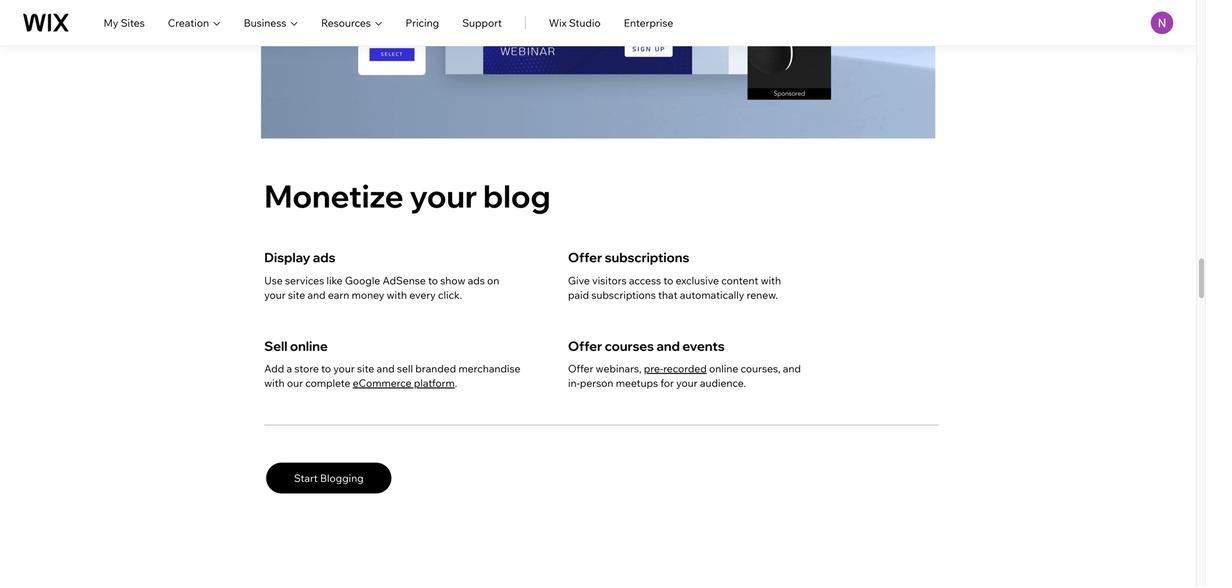 Task type: locate. For each thing, give the bounding box(es) containing it.
1 horizontal spatial to
[[428, 274, 438, 287]]

business button
[[244, 15, 298, 31]]

site down services
[[288, 289, 305, 301]]

like
[[327, 274, 343, 287]]

pre-recorded link
[[644, 362, 707, 375]]

your
[[410, 176, 478, 215], [264, 289, 286, 301], [334, 362, 355, 375], [677, 376, 698, 389]]

2 vertical spatial offer
[[568, 362, 594, 375]]

site inside use services like google adsense to show ads on your site and earn money with every click.
[[288, 289, 305, 301]]

enterprise link
[[624, 15, 674, 31]]

my
[[104, 16, 118, 29]]

and up ecommerce
[[377, 362, 395, 375]]

online courses, and in-person meetups for your audience.
[[568, 362, 801, 389]]

sites
[[121, 16, 145, 29]]

with inside "add a store to your site and sell branded merchandise with our complete"
[[264, 376, 285, 389]]

and inside "add a store to your site and sell branded merchandise with our complete"
[[377, 362, 395, 375]]

support link
[[463, 15, 502, 31]]

online up the store
[[290, 338, 328, 354]]

2 horizontal spatial to
[[664, 274, 674, 287]]

resources
[[321, 16, 371, 29]]

money
[[352, 289, 385, 301]]

site up ecommerce
[[357, 362, 375, 375]]

pricing link
[[406, 15, 439, 31]]

renew.
[[747, 289, 778, 301]]

0 vertical spatial site
[[288, 289, 305, 301]]

1 vertical spatial offer
[[568, 338, 603, 354]]

1 horizontal spatial ads
[[468, 274, 485, 287]]

support
[[463, 16, 502, 29]]

to for sell online
[[321, 362, 331, 375]]

3 offer from the top
[[568, 362, 594, 375]]

offer for offer courses and events
[[568, 338, 603, 354]]

site
[[288, 289, 305, 301], [357, 362, 375, 375]]

with down adsense
[[387, 289, 407, 301]]

content
[[722, 274, 759, 287]]

sell
[[264, 338, 288, 354]]

webinars,
[[596, 362, 642, 375]]

wix
[[549, 16, 567, 29]]

with
[[761, 274, 782, 287], [387, 289, 407, 301], [264, 376, 285, 389]]

1 vertical spatial site
[[357, 362, 375, 375]]

start blogging link
[[266, 463, 392, 494]]

offer webinars, pre-recorded
[[568, 362, 707, 375]]

a
[[287, 362, 292, 375]]

online up audience. at the right of the page
[[710, 362, 739, 375]]

1 horizontal spatial online
[[710, 362, 739, 375]]

2 horizontal spatial with
[[761, 274, 782, 287]]

ads
[[313, 249, 336, 265], [468, 274, 485, 287]]

online
[[290, 338, 328, 354], [710, 362, 739, 375]]

sell
[[397, 362, 413, 375]]

with down add
[[264, 376, 285, 389]]

ads left on
[[468, 274, 485, 287]]

studio
[[569, 16, 601, 29]]

0 horizontal spatial with
[[264, 376, 285, 389]]

meetups
[[616, 376, 659, 389]]

paid
[[568, 289, 589, 301]]

that
[[659, 289, 678, 301]]

pre-
[[644, 362, 664, 375]]

merchandise
[[459, 362, 521, 375]]

with up renew.
[[761, 274, 782, 287]]

and
[[308, 289, 326, 301], [657, 338, 680, 354], [377, 362, 395, 375], [783, 362, 801, 375]]

1 offer from the top
[[568, 249, 603, 265]]

0 vertical spatial ads
[[313, 249, 336, 265]]

1 vertical spatial subscriptions
[[592, 289, 656, 301]]

google
[[345, 274, 381, 287]]

to
[[428, 274, 438, 287], [664, 274, 674, 287], [321, 362, 331, 375]]

to inside give visitors access to exclusive content with paid subscriptions that automatically renew.
[[664, 274, 674, 287]]

resources button
[[321, 15, 383, 31]]

sell online
[[264, 338, 331, 354]]

to up every
[[428, 274, 438, 287]]

blog
[[484, 176, 551, 215]]

0 vertical spatial with
[[761, 274, 782, 287]]

subscriptions
[[605, 249, 690, 265], [592, 289, 656, 301]]

0 horizontal spatial online
[[290, 338, 328, 354]]

online inside online courses, and in-person meetups for your audience.
[[710, 362, 739, 375]]

1 vertical spatial with
[[387, 289, 407, 301]]

2 offer from the top
[[568, 338, 603, 354]]

store
[[295, 362, 319, 375]]

and inside use services like google adsense to show ads on your site and earn money with every click.
[[308, 289, 326, 301]]

for
[[661, 376, 674, 389]]

earn
[[328, 289, 350, 301]]

business
[[244, 16, 287, 29]]

0 horizontal spatial site
[[288, 289, 305, 301]]

offer subscriptions
[[568, 249, 690, 265]]

0 vertical spatial offer
[[568, 249, 603, 265]]

to inside "add a store to your site and sell branded merchandise with our complete"
[[321, 362, 331, 375]]

1 horizontal spatial with
[[387, 289, 407, 301]]

subscriptions down "visitors"
[[592, 289, 656, 301]]

and down services
[[308, 289, 326, 301]]

use
[[264, 274, 283, 287]]

subscriptions up access
[[605, 249, 690, 265]]

and right the courses,
[[783, 362, 801, 375]]

1 horizontal spatial site
[[357, 362, 375, 375]]

ecommerce platform .
[[353, 376, 458, 389]]

courses,
[[741, 362, 781, 375]]

2 vertical spatial with
[[264, 376, 285, 389]]

to up that
[[664, 274, 674, 287]]

on
[[487, 274, 500, 287]]

to up complete
[[321, 362, 331, 375]]

add a store to your site and sell branded merchandise with our complete
[[264, 362, 521, 389]]

ads up like
[[313, 249, 336, 265]]

0 horizontal spatial to
[[321, 362, 331, 375]]

to inside use services like google adsense to show ads on your site and earn money with every click.
[[428, 274, 438, 287]]

1 vertical spatial online
[[710, 362, 739, 375]]

0 vertical spatial subscriptions
[[605, 249, 690, 265]]

automatically
[[680, 289, 745, 301]]

start
[[294, 472, 318, 485]]

offer
[[568, 249, 603, 265], [568, 338, 603, 354], [568, 362, 594, 375]]

offer courses and events
[[568, 338, 725, 354]]

1 vertical spatial ads
[[468, 274, 485, 287]]



Task type: vqa. For each thing, say whether or not it's contained in the screenshot.
Wix Studio link
yes



Task type: describe. For each thing, give the bounding box(es) containing it.
with inside give visitors access to exclusive content with paid subscriptions that automatically renew.
[[761, 274, 782, 287]]

start blogging
[[294, 472, 364, 485]]

creation button
[[168, 15, 221, 31]]

homepage of an it security blog. name: infosec update. homepage shows an article: to patch or not to patch? there is a security webinar invite below and two membership options to the left. there is an image of an earbud to the right as part of an advert. image
[[261, 0, 936, 138]]

blogging
[[320, 472, 364, 485]]

give
[[568, 274, 590, 287]]

adsense
[[383, 274, 426, 287]]

courses
[[605, 338, 654, 354]]

branded
[[416, 362, 456, 375]]

ecommerce
[[353, 376, 412, 389]]

pricing
[[406, 16, 439, 29]]

every
[[410, 289, 436, 301]]

show
[[441, 274, 466, 287]]

enterprise
[[624, 16, 674, 29]]

in-
[[568, 376, 580, 389]]

audience.
[[700, 376, 747, 389]]

offer for offer subscriptions
[[568, 249, 603, 265]]

add
[[264, 362, 284, 375]]

display
[[264, 249, 311, 265]]

.
[[455, 376, 458, 389]]

your inside online courses, and in-person meetups for your audience.
[[677, 376, 698, 389]]

monetize
[[264, 176, 404, 215]]

visitors
[[593, 274, 627, 287]]

recorded
[[664, 362, 707, 375]]

my sites
[[104, 16, 145, 29]]

to for offer subscriptions
[[664, 274, 674, 287]]

0 vertical spatial online
[[290, 338, 328, 354]]

my sites link
[[104, 15, 145, 31]]

your inside use services like google adsense to show ads on your site and earn money with every click.
[[264, 289, 286, 301]]

ecommerce platform link
[[353, 376, 455, 389]]

events
[[683, 338, 725, 354]]

and inside online courses, and in-person meetups for your audience.
[[783, 362, 801, 375]]

and up pre-recorded link
[[657, 338, 680, 354]]

services
[[285, 274, 324, 287]]

platform
[[414, 376, 455, 389]]

creation
[[168, 16, 209, 29]]

your inside "add a store to your site and sell branded merchandise with our complete"
[[334, 362, 355, 375]]

use services like google adsense to show ads on your site and earn money with every click.
[[264, 274, 500, 301]]

complete
[[306, 376, 351, 389]]

exclusive
[[676, 274, 720, 287]]

site inside "add a store to your site and sell branded merchandise with our complete"
[[357, 362, 375, 375]]

with inside use services like google adsense to show ads on your site and earn money with every click.
[[387, 289, 407, 301]]

profile image image
[[1152, 12, 1174, 34]]

give visitors access to exclusive content with paid subscriptions that automatically renew.
[[568, 274, 782, 301]]

monetize your blog
[[264, 176, 551, 215]]

0 horizontal spatial ads
[[313, 249, 336, 265]]

our
[[287, 376, 303, 389]]

ads inside use services like google adsense to show ads on your site and earn money with every click.
[[468, 274, 485, 287]]

access
[[629, 274, 662, 287]]

wix studio link
[[549, 15, 601, 31]]

subscriptions inside give visitors access to exclusive content with paid subscriptions that automatically renew.
[[592, 289, 656, 301]]

wix studio
[[549, 16, 601, 29]]

click.
[[438, 289, 462, 301]]

person
[[580, 376, 614, 389]]

display ads
[[264, 249, 336, 265]]



